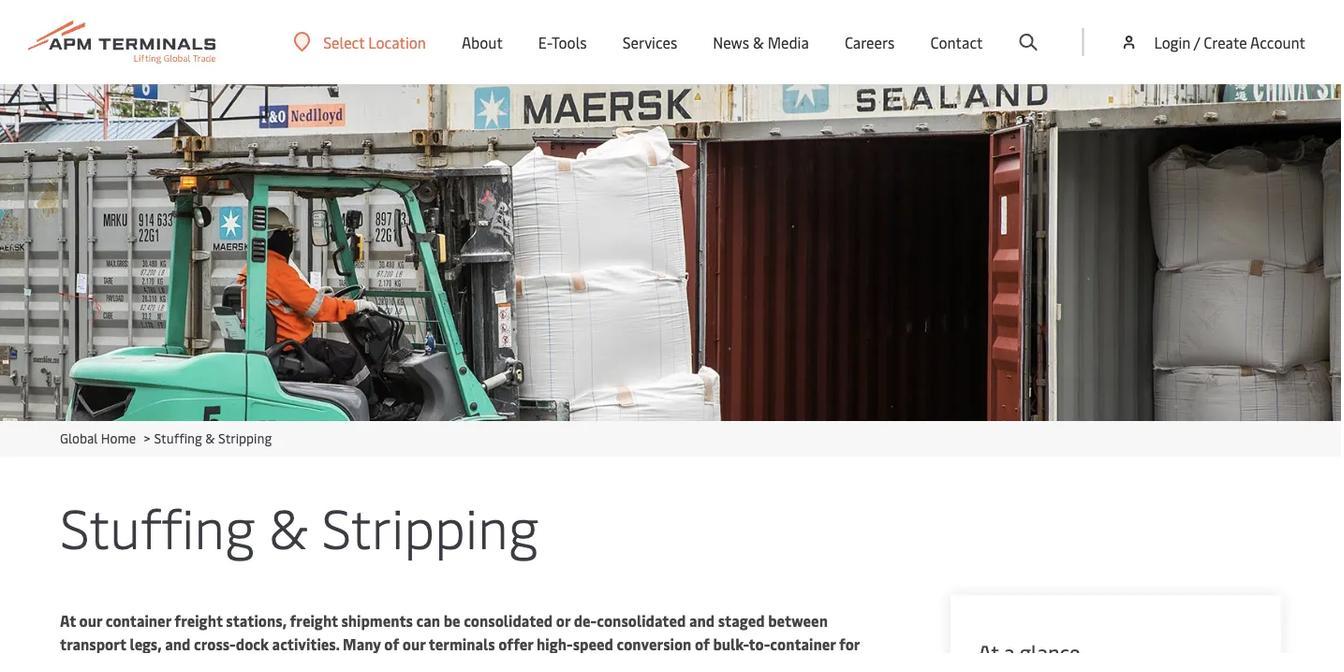 Task type: locate. For each thing, give the bounding box(es) containing it.
tools
[[552, 32, 587, 52]]

select location
[[323, 32, 426, 52]]

0 horizontal spatial freight
[[175, 611, 223, 631]]

select
[[323, 32, 365, 52]]

1 vertical spatial our
[[403, 634, 426, 655]]

0 vertical spatial container
[[106, 611, 171, 631]]

stuffing
[[154, 429, 202, 447], [60, 489, 255, 563]]

de-
[[574, 611, 597, 631]]

consolidated up conversion at the bottom
[[597, 611, 686, 631]]

and up bulk-
[[689, 611, 715, 631]]

0 vertical spatial stripping
[[218, 429, 272, 447]]

1 vertical spatial and
[[165, 634, 191, 655]]

transport
[[60, 634, 126, 655]]

create
[[1204, 32, 1247, 52]]

container down the between
[[770, 634, 836, 655]]

our right at
[[79, 611, 102, 631]]

/
[[1194, 32, 1200, 52]]

freight
[[175, 611, 223, 631], [290, 611, 338, 631]]

and
[[689, 611, 715, 631], [165, 634, 191, 655]]

0 horizontal spatial and
[[165, 634, 191, 655]]

1 horizontal spatial of
[[695, 634, 710, 655]]

services button
[[622, 0, 677, 84]]

2 of from the left
[[695, 634, 710, 655]]

2 consolidated from the left
[[597, 611, 686, 631]]

1 consolidated from the left
[[464, 611, 553, 631]]

stuffing & stripping
[[60, 489, 538, 563]]

stripping
[[218, 429, 272, 447], [322, 489, 538, 563]]

consolidated
[[464, 611, 553, 631], [597, 611, 686, 631]]

select location button
[[293, 32, 426, 52]]

1 of from the left
[[384, 634, 399, 655]]

& for news
[[753, 32, 764, 52]]

0 vertical spatial our
[[79, 611, 102, 631]]

2 vertical spatial &
[[269, 489, 308, 563]]

careers button
[[845, 0, 895, 84]]

and right legs,
[[165, 634, 191, 655]]

global
[[60, 429, 98, 447]]

location
[[368, 32, 426, 52]]

activities.
[[272, 634, 339, 655]]

1 horizontal spatial our
[[403, 634, 426, 655]]

& inside popup button
[[753, 32, 764, 52]]

shipments
[[341, 611, 413, 631]]

1 horizontal spatial freight
[[290, 611, 338, 631]]

2 horizontal spatial &
[[753, 32, 764, 52]]

0 horizontal spatial &
[[205, 429, 215, 447]]

cross-
[[194, 634, 236, 655]]

our
[[79, 611, 102, 631], [403, 634, 426, 655]]

0 horizontal spatial consolidated
[[464, 611, 553, 631]]

of
[[384, 634, 399, 655], [695, 634, 710, 655]]

stuffing right the >
[[154, 429, 202, 447]]

news & media
[[713, 32, 809, 52]]

0 horizontal spatial stripping
[[218, 429, 272, 447]]

0 vertical spatial and
[[689, 611, 715, 631]]

0 horizontal spatial of
[[384, 634, 399, 655]]

be
[[444, 611, 460, 631]]

consolidated up offer
[[464, 611, 553, 631]]

between
[[768, 611, 828, 631]]

0 vertical spatial &
[[753, 32, 764, 52]]

stuffing down global home > stuffing & stripping
[[60, 489, 255, 563]]

1 horizontal spatial container
[[770, 634, 836, 655]]

media
[[768, 32, 809, 52]]

0 vertical spatial stuffing
[[154, 429, 202, 447]]

1 horizontal spatial consolidated
[[597, 611, 686, 631]]

1 vertical spatial &
[[205, 429, 215, 447]]

login / create account
[[1154, 32, 1305, 52]]

can
[[416, 611, 440, 631]]

high-
[[537, 634, 573, 655]]

e-tools
[[538, 32, 587, 52]]

freight up cross-
[[175, 611, 223, 631]]

container up legs,
[[106, 611, 171, 631]]

services
[[622, 32, 677, 52]]

careers
[[845, 32, 895, 52]]

1 vertical spatial stripping
[[322, 489, 538, 563]]

1 horizontal spatial &
[[269, 489, 308, 563]]

freight up activities.
[[290, 611, 338, 631]]

of left bulk-
[[695, 634, 710, 655]]

login / create account link
[[1120, 0, 1305, 84]]

home
[[101, 429, 136, 447]]

0 horizontal spatial container
[[106, 611, 171, 631]]

container
[[106, 611, 171, 631], [770, 634, 836, 655]]

many
[[343, 634, 381, 655]]

&
[[753, 32, 764, 52], [205, 429, 215, 447], [269, 489, 308, 563]]

of down shipments
[[384, 634, 399, 655]]

1 freight from the left
[[175, 611, 223, 631]]

global home link
[[60, 429, 136, 447]]

our down can on the left bottom
[[403, 634, 426, 655]]

bulk-
[[713, 634, 749, 655]]



Task type: vqa. For each thing, say whether or not it's contained in the screenshot.
IDs
no



Task type: describe. For each thing, give the bounding box(es) containing it.
or
[[556, 611, 570, 631]]

about
[[462, 32, 503, 52]]

at our container freight stations, freight shipments can be consolidated or de-consolidated and staged between transport legs, and cross-dock activities. many of our terminals offer high-speed conversion of bulk-to-container fo
[[60, 611, 860, 655]]

terminals
[[429, 634, 495, 655]]

1 vertical spatial container
[[770, 634, 836, 655]]

e-tools button
[[538, 0, 587, 84]]

contact
[[930, 32, 983, 52]]

to-
[[749, 634, 770, 655]]

1 vertical spatial stuffing
[[60, 489, 255, 563]]

e-
[[538, 32, 552, 52]]

speed
[[573, 634, 613, 655]]

account
[[1250, 32, 1305, 52]]

at
[[60, 611, 76, 631]]

legs,
[[130, 634, 162, 655]]

dock
[[236, 634, 269, 655]]

offer
[[498, 634, 533, 655]]

2 freight from the left
[[290, 611, 338, 631]]

about button
[[462, 0, 503, 84]]

stations,
[[226, 611, 287, 631]]

stripping stuffing image
[[0, 84, 1341, 421]]

contact button
[[930, 0, 983, 84]]

>
[[144, 429, 150, 447]]

& for stuffing
[[269, 489, 308, 563]]

staged
[[718, 611, 765, 631]]

0 horizontal spatial our
[[79, 611, 102, 631]]

conversion
[[617, 634, 691, 655]]

news
[[713, 32, 749, 52]]

1 horizontal spatial stripping
[[322, 489, 538, 563]]

global home > stuffing & stripping
[[60, 429, 272, 447]]

news & media button
[[713, 0, 809, 84]]

1 horizontal spatial and
[[689, 611, 715, 631]]

login
[[1154, 32, 1191, 52]]



